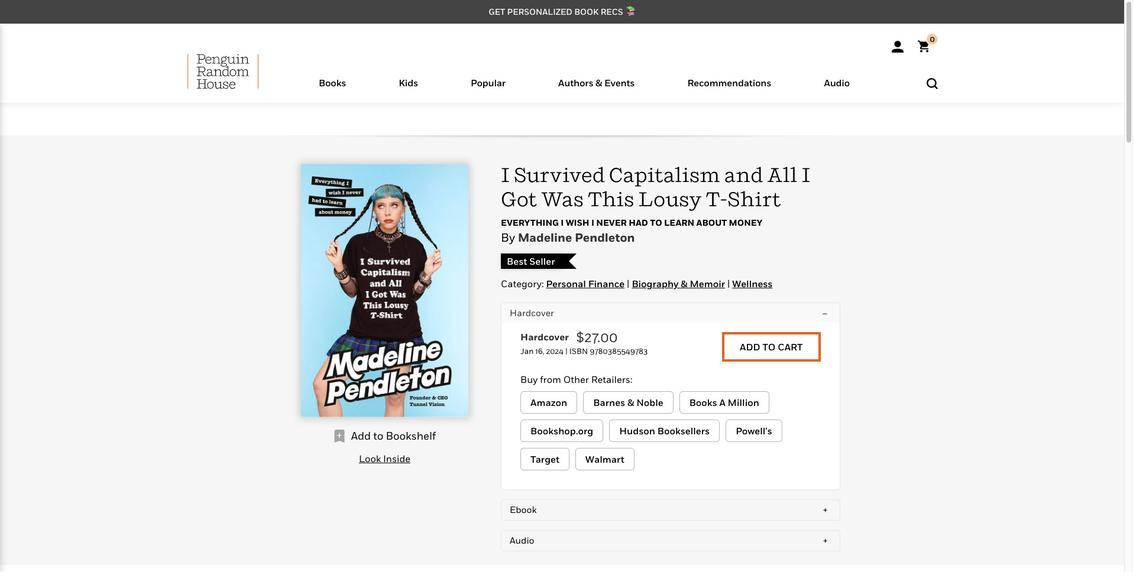 Task type: locate. For each thing, give the bounding box(es) containing it.
1 horizontal spatial |
[[627, 278, 630, 290]]

search image
[[926, 78, 938, 89]]

0 vertical spatial add
[[740, 341, 760, 353]]

barnes & noble link
[[583, 392, 673, 414]]

1 vertical spatial to
[[763, 341, 776, 353]]

2 vertical spatial to
[[373, 430, 383, 443]]

1 horizontal spatial &
[[627, 397, 634, 409]]

noble
[[636, 397, 663, 409]]

hardcover
[[510, 307, 554, 318], [520, 331, 569, 343]]

to
[[650, 217, 662, 227], [763, 341, 776, 353], [373, 430, 383, 443]]

0 horizontal spatial books
[[319, 77, 346, 89]]

authors & events link
[[558, 77, 635, 103]]

books a million
[[689, 397, 759, 409]]

everything i wish i never had to learn about money
[[501, 217, 762, 227]]

audio
[[824, 77, 850, 89], [510, 535, 534, 546]]

& left memoir
[[681, 278, 688, 290]]

capitalism
[[609, 163, 720, 187]]

1 horizontal spatial audio
[[824, 77, 850, 89]]

sign in image
[[891, 41, 903, 53]]

0 horizontal spatial audio
[[510, 535, 534, 546]]

cart
[[778, 341, 803, 353]]

lousy
[[638, 187, 702, 211]]

books button
[[292, 75, 372, 103]]

category:
[[501, 278, 544, 290]]

recommendations link
[[687, 77, 771, 103]]

+
[[823, 505, 828, 515], [823, 535, 828, 546]]

+ for ebook
[[823, 505, 828, 515]]

add up look
[[351, 430, 371, 443]]

&
[[596, 77, 602, 89], [681, 278, 688, 290], [627, 397, 634, 409]]

wish
[[566, 217, 589, 227]]

to right "had"
[[650, 217, 662, 227]]

look
[[359, 453, 381, 465]]

9780385549783
[[590, 347, 648, 356]]

to up look inside link
[[373, 430, 383, 443]]

1 horizontal spatial to
[[650, 217, 662, 227]]

1 vertical spatial &
[[681, 278, 688, 290]]

books inside dropdown button
[[319, 77, 346, 89]]

1 horizontal spatial add
[[740, 341, 760, 353]]

kids button
[[372, 75, 444, 103]]

0 horizontal spatial add
[[351, 430, 371, 443]]

inside
[[383, 453, 410, 465]]

& left "noble"
[[627, 397, 634, 409]]

to left cart
[[763, 341, 776, 353]]

survived
[[514, 163, 605, 187]]

get personalized book recs 📚 link
[[489, 7, 636, 17]]

2 horizontal spatial to
[[763, 341, 776, 353]]

1 horizontal spatial books
[[689, 397, 717, 409]]

biography & memoir link
[[632, 278, 725, 290]]

0 vertical spatial &
[[596, 77, 602, 89]]

wellness link
[[732, 278, 773, 290]]

powell's link
[[726, 420, 782, 443]]

jan
[[520, 347, 534, 356]]

1 vertical spatial books
[[689, 397, 717, 409]]

0 vertical spatial audio
[[824, 77, 850, 89]]

i
[[501, 163, 510, 187], [802, 163, 810, 187], [561, 217, 564, 227], [591, 217, 594, 227]]

add to cart
[[740, 341, 803, 353]]

add
[[740, 341, 760, 353], [351, 430, 371, 443]]

hardcover up 16,
[[520, 331, 569, 343]]

audio button
[[798, 75, 876, 103]]

finance
[[588, 278, 625, 290]]

1 vertical spatial hardcover
[[520, 331, 569, 343]]

got
[[501, 187, 537, 211]]

hardcover down category:
[[510, 307, 554, 318]]

1 vertical spatial +
[[823, 535, 828, 546]]

buy
[[520, 374, 538, 386]]

& left events
[[596, 77, 602, 89]]

$27.00
[[576, 329, 618, 346]]

popular
[[471, 77, 506, 89]]

wellness
[[732, 278, 773, 290]]

0 vertical spatial books
[[319, 77, 346, 89]]

i survived capitalism and all i got was this lousy t-shirt
[[501, 163, 810, 211]]

main navigation element
[[158, 54, 966, 103]]

add for add to bookshelf
[[351, 430, 371, 443]]

& for events
[[596, 77, 602, 89]]

2 horizontal spatial &
[[681, 278, 688, 290]]

| right finance in the right of the page
[[627, 278, 630, 290]]

had
[[629, 217, 648, 227]]

| right 2024
[[565, 347, 568, 356]]

1 + from the top
[[823, 505, 828, 515]]

add for add to cart
[[740, 341, 760, 353]]

i right 'all' at the right of the page
[[802, 163, 810, 187]]

best seller
[[507, 255, 555, 267]]

get
[[489, 7, 505, 17]]

audio link
[[824, 77, 850, 103]]

look inside link
[[359, 453, 410, 465]]

to inside button
[[763, 341, 776, 353]]

events
[[604, 77, 635, 89]]

powell's
[[736, 425, 772, 437]]

all
[[767, 163, 797, 187]]

0 vertical spatial +
[[823, 505, 828, 515]]

0 horizontal spatial |
[[565, 347, 568, 356]]

add inside button
[[740, 341, 760, 353]]

0 horizontal spatial &
[[596, 77, 602, 89]]

personalized
[[507, 7, 572, 17]]

i up everything
[[501, 163, 510, 187]]

add left cart
[[740, 341, 760, 353]]

0 vertical spatial hardcover
[[510, 307, 554, 318]]

other
[[563, 374, 589, 386]]

bookshelf
[[386, 430, 436, 443]]

to for add to bookshelf
[[373, 430, 383, 443]]

2 + from the top
[[823, 535, 828, 546]]

million
[[728, 397, 759, 409]]

& inside 'link'
[[596, 77, 602, 89]]

this
[[588, 187, 634, 211]]

was
[[541, 187, 584, 211]]

t-
[[706, 187, 727, 211]]

16,
[[535, 347, 544, 356]]

| right memoir
[[727, 278, 730, 290]]

i right wish
[[591, 217, 594, 227]]

1 vertical spatial add
[[351, 430, 371, 443]]

0 horizontal spatial to
[[373, 430, 383, 443]]

i left wish
[[561, 217, 564, 227]]

books for books
[[319, 77, 346, 89]]

to for add to cart
[[763, 341, 776, 353]]

2 vertical spatial &
[[627, 397, 634, 409]]



Task type: vqa. For each thing, say whether or not it's contained in the screenshot.
the right the up
no



Task type: describe. For each thing, give the bounding box(es) containing it.
pendleton
[[575, 231, 635, 245]]

| for 9780385549783
[[565, 347, 568, 356]]

category: personal finance | biography & memoir | wellness
[[501, 278, 773, 290]]

walmart link
[[575, 448, 634, 471]]

book
[[574, 7, 599, 17]]

shirt
[[727, 187, 781, 211]]

hardcover inside "link"
[[520, 331, 569, 343]]

books link
[[319, 77, 346, 103]]

seller
[[529, 255, 555, 267]]

ebook
[[510, 505, 537, 515]]

1 vertical spatial audio
[[510, 535, 534, 546]]

authors & events button
[[532, 75, 661, 103]]

& for noble
[[627, 397, 634, 409]]

recs
[[601, 7, 623, 17]]

amazon
[[531, 397, 567, 409]]

by madeline pendleton
[[501, 231, 635, 245]]

recommendations
[[687, 77, 771, 89]]

i survived capitalism and all i got was this lousy t-shirt by madeline pendleton image
[[301, 164, 469, 418]]

jan 16, 2024 | isbn 9780385549783
[[520, 347, 648, 356]]

by
[[501, 231, 515, 245]]

+ for audio
[[823, 535, 828, 546]]

retailers:
[[591, 374, 633, 386]]

hudson booksellers
[[619, 425, 710, 437]]

2 horizontal spatial |
[[727, 278, 730, 290]]

booksellers
[[657, 425, 710, 437]]

madeline pendleton link
[[518, 231, 635, 245]]

hudson
[[619, 425, 655, 437]]

authors & events
[[558, 77, 635, 89]]

look inside
[[359, 453, 410, 465]]

barnes & noble
[[593, 397, 663, 409]]

from
[[540, 374, 561, 386]]

biography
[[632, 278, 679, 290]]

isbn
[[569, 347, 588, 356]]

kids link
[[399, 77, 418, 103]]

authors
[[558, 77, 593, 89]]

learn
[[664, 217, 694, 227]]

target
[[531, 454, 559, 466]]

penguin random house image
[[187, 54, 258, 89]]

| for &
[[627, 278, 630, 290]]

books for books a million
[[689, 397, 717, 409]]

add to bookshelf
[[351, 430, 436, 443]]

kids
[[399, 77, 418, 89]]

hardcover link
[[520, 331, 576, 347]]

bookshop.org link
[[520, 420, 603, 443]]

buy from other retailers:
[[520, 374, 633, 386]]

audio inside dropdown button
[[824, 77, 850, 89]]

personal finance link
[[546, 278, 625, 290]]

best
[[507, 255, 527, 267]]

memoir
[[690, 278, 725, 290]]

get personalized book recs 📚
[[489, 7, 636, 17]]

recommendations button
[[661, 75, 798, 103]]

madeline
[[518, 231, 572, 245]]

a
[[719, 397, 726, 409]]

–
[[822, 307, 828, 318]]

📚
[[625, 7, 636, 17]]

amazon link
[[520, 392, 577, 414]]

popular button
[[444, 75, 532, 103]]

add to cart button
[[722, 333, 821, 362]]

shopping cart image
[[917, 34, 938, 53]]

about
[[696, 217, 727, 227]]

hudson booksellers link
[[609, 420, 720, 443]]

books a million link
[[679, 392, 769, 414]]

0 vertical spatial to
[[650, 217, 662, 227]]

target link
[[520, 448, 569, 471]]

everything
[[501, 217, 559, 227]]

never
[[596, 217, 627, 227]]

personal
[[546, 278, 586, 290]]

barnes
[[593, 397, 625, 409]]

bookshop.org
[[531, 425, 593, 437]]

and
[[724, 163, 763, 187]]

money
[[729, 217, 762, 227]]

walmart
[[585, 454, 624, 466]]



